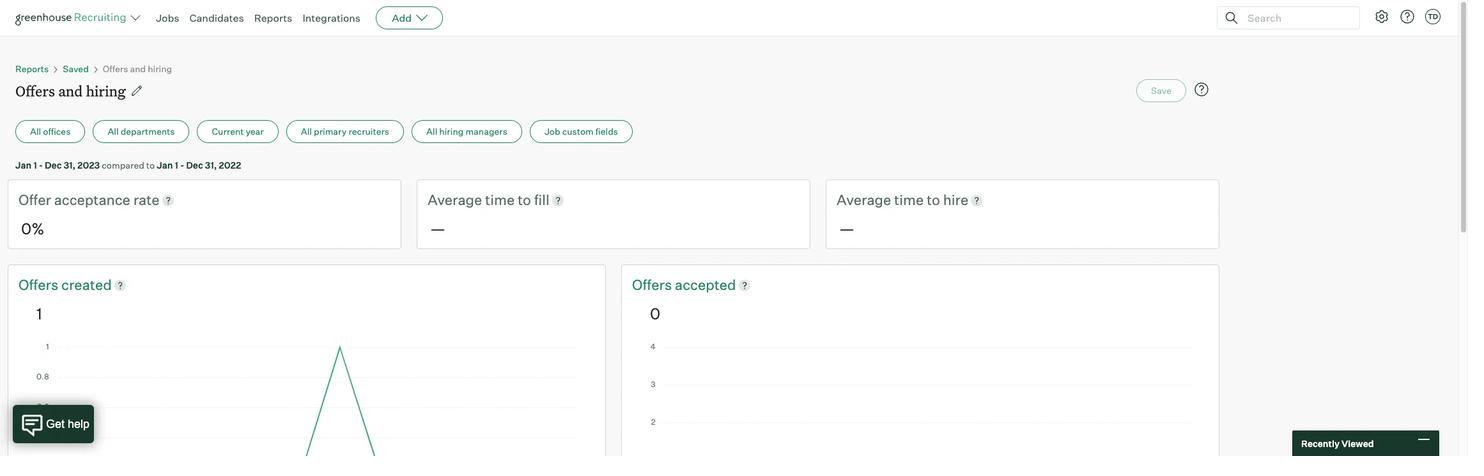 Task type: vqa. For each thing, say whether or not it's contained in the screenshot.
fields
yes



Task type: describe. For each thing, give the bounding box(es) containing it.
all for all departments
[[108, 126, 119, 137]]

— for hire
[[839, 219, 855, 238]]

all offices
[[30, 126, 71, 137]]

all departments button
[[93, 120, 190, 143]]

current year button
[[197, 120, 279, 143]]

all departments
[[108, 126, 175, 137]]

fields
[[596, 126, 618, 137]]

accepted
[[675, 276, 736, 293]]

offers right saved
[[103, 63, 128, 74]]

jan 1 - dec 31, 2023 compared to jan 1 - dec 31, 2022
[[15, 160, 241, 171]]

2022
[[219, 160, 241, 171]]

xychart image for 0
[[650, 344, 1191, 456]]

offer acceptance
[[19, 191, 133, 208]]

time for fill
[[485, 191, 515, 208]]

departments
[[121, 126, 175, 137]]

offer
[[19, 191, 51, 208]]

td button
[[1426, 9, 1441, 24]]

average for hire
[[837, 191, 891, 208]]

2023
[[77, 160, 100, 171]]

job custom fields button
[[530, 120, 633, 143]]

offices
[[43, 126, 71, 137]]

to for fill
[[518, 191, 531, 208]]

2 - from the left
[[180, 160, 184, 171]]

hiring inside all hiring managers button
[[439, 126, 464, 137]]

time for hire
[[894, 191, 924, 208]]

0 vertical spatial offers and hiring
[[103, 63, 172, 74]]

xychart image for 1
[[36, 344, 577, 456]]

2 31, from the left
[[205, 160, 217, 171]]

offers up all offices
[[15, 81, 55, 100]]

all primary recruiters button
[[286, 120, 404, 143]]

faq image
[[1194, 82, 1209, 97]]

1 horizontal spatial and
[[130, 63, 146, 74]]

all for all primary recruiters
[[301, 126, 312, 137]]

created
[[61, 276, 112, 293]]

0 vertical spatial reports link
[[254, 12, 292, 24]]

1 vertical spatial reports link
[[15, 63, 49, 74]]

saved
[[63, 63, 89, 74]]

created link
[[61, 275, 112, 295]]

reports for bottom reports link
[[15, 63, 49, 74]]

average time to for fill
[[428, 191, 534, 208]]

recently
[[1301, 438, 1340, 449]]

current
[[212, 126, 244, 137]]

add
[[392, 12, 412, 24]]

compared
[[102, 160, 144, 171]]

— for fill
[[430, 219, 446, 238]]

candidates link
[[190, 12, 244, 24]]

primary
[[314, 126, 347, 137]]

1 vertical spatial hiring
[[86, 81, 126, 100]]



Task type: locate. For each thing, give the bounding box(es) containing it.
fill
[[534, 191, 550, 208]]

0 vertical spatial hiring
[[148, 63, 172, 74]]

2 — from the left
[[839, 219, 855, 238]]

-
[[39, 160, 43, 171], [180, 160, 184, 171]]

jan up offer
[[15, 160, 31, 171]]

2 xychart image from the left
[[650, 344, 1191, 456]]

1 horizontal spatial dec
[[186, 160, 203, 171]]

all primary recruiters
[[301, 126, 389, 137]]

2 all from the left
[[108, 126, 119, 137]]

hiring left managers
[[439, 126, 464, 137]]

saved link
[[63, 63, 89, 74]]

all hiring managers button
[[412, 120, 522, 143]]

offers and hiring down saved
[[15, 81, 126, 100]]

to left hire
[[927, 191, 940, 208]]

offers link down 0%
[[19, 275, 61, 295]]

1 horizontal spatial offers link
[[632, 275, 675, 295]]

31,
[[64, 160, 76, 171], [205, 160, 217, 171]]

all offices button
[[15, 120, 85, 143]]

4 all from the left
[[426, 126, 437, 137]]

average for fill
[[428, 191, 482, 208]]

1 all from the left
[[30, 126, 41, 137]]

2 horizontal spatial hiring
[[439, 126, 464, 137]]

1 horizontal spatial xychart image
[[650, 344, 1191, 456]]

1 vertical spatial offers and hiring
[[15, 81, 126, 100]]

1 vertical spatial reports
[[15, 63, 49, 74]]

2 vertical spatial hiring
[[439, 126, 464, 137]]

0 horizontal spatial 31,
[[64, 160, 76, 171]]

1 horizontal spatial average
[[837, 191, 891, 208]]

1 xychart image from the left
[[36, 344, 577, 456]]

offers and hiring
[[103, 63, 172, 74], [15, 81, 126, 100]]

2 average from the left
[[837, 191, 891, 208]]

0 horizontal spatial to
[[146, 160, 155, 171]]

0 horizontal spatial and
[[58, 81, 83, 100]]

0 horizontal spatial average
[[428, 191, 482, 208]]

hiring
[[148, 63, 172, 74], [86, 81, 126, 100], [439, 126, 464, 137]]

time left the fill
[[485, 191, 515, 208]]

0 horizontal spatial offers link
[[19, 275, 61, 295]]

all left offices
[[30, 126, 41, 137]]

1 vertical spatial and
[[58, 81, 83, 100]]

all left primary
[[301, 126, 312, 137]]

1 horizontal spatial —
[[839, 219, 855, 238]]

viewed
[[1342, 438, 1374, 449]]

0
[[650, 304, 660, 323]]

reports left saved
[[15, 63, 49, 74]]

add button
[[376, 6, 443, 29]]

3 all from the left
[[301, 126, 312, 137]]

edit image
[[130, 85, 143, 97]]

1 horizontal spatial hiring
[[148, 63, 172, 74]]

all for all hiring managers
[[426, 126, 437, 137]]

managers
[[466, 126, 507, 137]]

job
[[545, 126, 560, 137]]

0 horizontal spatial jan
[[15, 160, 31, 171]]

jobs
[[156, 12, 179, 24]]

2 average time to from the left
[[837, 191, 943, 208]]

1 horizontal spatial average time to
[[837, 191, 943, 208]]

average time to
[[428, 191, 534, 208], [837, 191, 943, 208]]

td button
[[1423, 6, 1443, 27]]

0 vertical spatial and
[[130, 63, 146, 74]]

recruiters
[[349, 126, 389, 137]]

all for all offices
[[30, 126, 41, 137]]

2 horizontal spatial to
[[927, 191, 940, 208]]

0 horizontal spatial average time to
[[428, 191, 534, 208]]

offers link for 0
[[632, 275, 675, 295]]

jan down departments
[[157, 160, 173, 171]]

1 average from the left
[[428, 191, 482, 208]]

rate
[[133, 191, 160, 208]]

0 horizontal spatial time
[[485, 191, 515, 208]]

time left hire
[[894, 191, 924, 208]]

31, left 2022
[[205, 160, 217, 171]]

offers down 0%
[[19, 276, 61, 293]]

greenhouse recruiting image
[[15, 10, 130, 26]]

1 offers link from the left
[[19, 275, 61, 295]]

offers link for 1
[[19, 275, 61, 295]]

configure image
[[1374, 9, 1390, 24]]

custom
[[562, 126, 594, 137]]

hire
[[943, 191, 969, 208]]

1 time from the left
[[485, 191, 515, 208]]

1 jan from the left
[[15, 160, 31, 171]]

year
[[246, 126, 264, 137]]

offers and hiring link
[[103, 63, 172, 74]]

1 horizontal spatial jan
[[157, 160, 173, 171]]

reports link right candidates link
[[254, 12, 292, 24]]

jan
[[15, 160, 31, 171], [157, 160, 173, 171]]

dec left 2022
[[186, 160, 203, 171]]

reports
[[254, 12, 292, 24], [15, 63, 49, 74]]

candidates
[[190, 12, 244, 24]]

offers and hiring up edit icon
[[103, 63, 172, 74]]

time
[[485, 191, 515, 208], [894, 191, 924, 208]]

hiring down the jobs link
[[148, 63, 172, 74]]

31, left '2023'
[[64, 160, 76, 171]]

dec down all offices button
[[45, 160, 62, 171]]

- left 2022
[[180, 160, 184, 171]]

2 jan from the left
[[157, 160, 173, 171]]

jobs link
[[156, 12, 179, 24]]

0 horizontal spatial dec
[[45, 160, 62, 171]]

0 horizontal spatial -
[[39, 160, 43, 171]]

reports link left saved
[[15, 63, 49, 74]]

all hiring managers
[[426, 126, 507, 137]]

integrations link
[[303, 12, 361, 24]]

current year
[[212, 126, 264, 137]]

dec
[[45, 160, 62, 171], [186, 160, 203, 171]]

offers up 0
[[632, 276, 675, 293]]

acceptance
[[54, 191, 130, 208]]

and up edit icon
[[130, 63, 146, 74]]

0 horizontal spatial reports
[[15, 63, 49, 74]]

all inside button
[[108, 126, 119, 137]]

2 time from the left
[[894, 191, 924, 208]]

all left departments
[[108, 126, 119, 137]]

td
[[1428, 12, 1438, 21]]

offers
[[103, 63, 128, 74], [15, 81, 55, 100], [19, 276, 61, 293], [632, 276, 675, 293]]

reports link
[[254, 12, 292, 24], [15, 63, 49, 74]]

and down saved
[[58, 81, 83, 100]]

1 horizontal spatial reports link
[[254, 12, 292, 24]]

job custom fields
[[545, 126, 618, 137]]

1 horizontal spatial 31,
[[205, 160, 217, 171]]

1 average time to from the left
[[428, 191, 534, 208]]

offers link
[[19, 275, 61, 295], [632, 275, 675, 295]]

0 horizontal spatial —
[[430, 219, 446, 238]]

1 horizontal spatial reports
[[254, 12, 292, 24]]

2 dec from the left
[[186, 160, 203, 171]]

to left the fill
[[518, 191, 531, 208]]

and
[[130, 63, 146, 74], [58, 81, 83, 100]]

- down all offices button
[[39, 160, 43, 171]]

1 - from the left
[[39, 160, 43, 171]]

offers link up 0
[[632, 275, 675, 295]]

Search text field
[[1245, 9, 1348, 27]]

reports right candidates link
[[254, 12, 292, 24]]

reports for the top reports link
[[254, 12, 292, 24]]

1 31, from the left
[[64, 160, 76, 171]]

to
[[146, 160, 155, 171], [518, 191, 531, 208], [927, 191, 940, 208]]

1 horizontal spatial to
[[518, 191, 531, 208]]

to for hire
[[927, 191, 940, 208]]

2 offers link from the left
[[632, 275, 675, 295]]

1 dec from the left
[[45, 160, 62, 171]]

all
[[30, 126, 41, 137], [108, 126, 119, 137], [301, 126, 312, 137], [426, 126, 437, 137]]

all left managers
[[426, 126, 437, 137]]

1 horizontal spatial -
[[180, 160, 184, 171]]

average
[[428, 191, 482, 208], [837, 191, 891, 208]]

0 horizontal spatial hiring
[[86, 81, 126, 100]]

0%
[[21, 219, 44, 238]]

accepted link
[[675, 275, 736, 295]]

0 horizontal spatial xychart image
[[36, 344, 577, 456]]

1 — from the left
[[430, 219, 446, 238]]

1 horizontal spatial time
[[894, 191, 924, 208]]

1
[[33, 160, 37, 171], [175, 160, 178, 171], [36, 304, 42, 323]]

average time to for hire
[[837, 191, 943, 208]]

recently viewed
[[1301, 438, 1374, 449]]

—
[[430, 219, 446, 238], [839, 219, 855, 238]]

hiring left edit icon
[[86, 81, 126, 100]]

0 vertical spatial reports
[[254, 12, 292, 24]]

to right compared
[[146, 160, 155, 171]]

xychart image
[[36, 344, 577, 456], [650, 344, 1191, 456]]

0 horizontal spatial reports link
[[15, 63, 49, 74]]

integrations
[[303, 12, 361, 24]]



